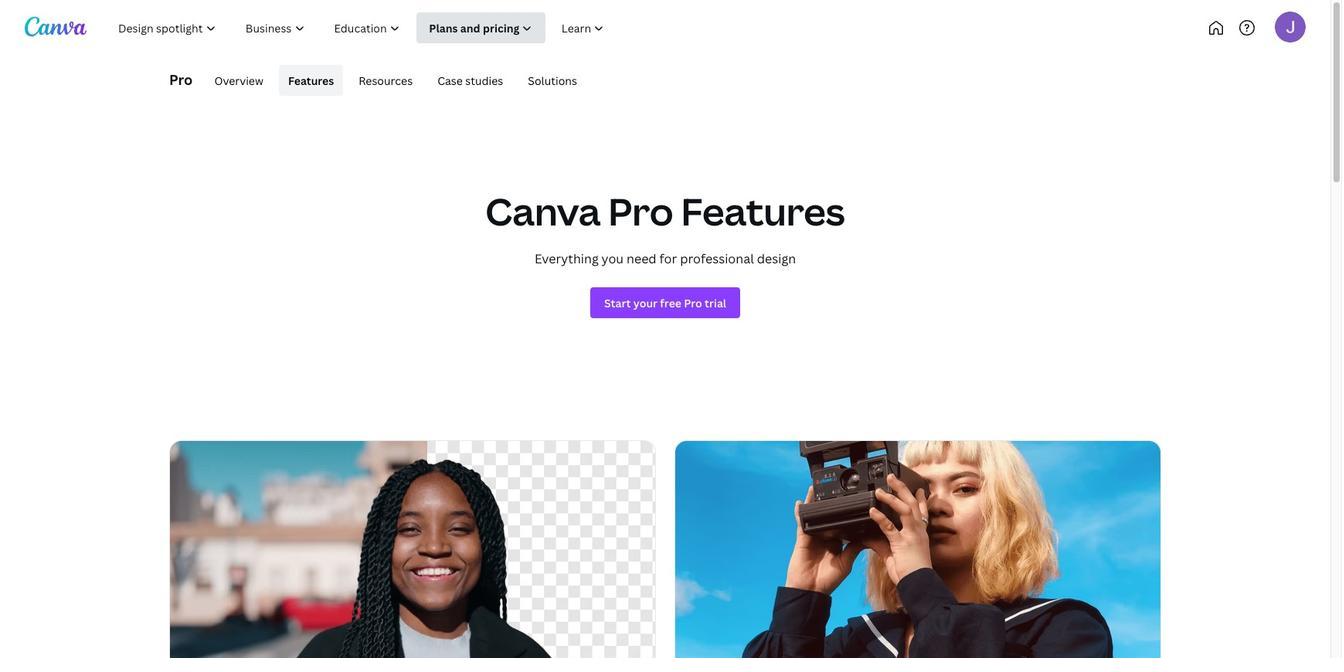 Task type: vqa. For each thing, say whether or not it's contained in the screenshot.
the 1
no



Task type: locate. For each thing, give the bounding box(es) containing it.
features right 'overview' link
[[288, 73, 334, 88]]

everything
[[535, 250, 599, 267]]

0 horizontal spatial features
[[288, 73, 334, 88]]

for
[[660, 250, 677, 267]]

features up design
[[681, 186, 845, 236]]

overview
[[214, 73, 263, 88]]

case studies
[[438, 73, 503, 88]]

pro left 'overview' link
[[169, 70, 193, 88]]

pro up 'need'
[[608, 186, 674, 236]]

0 vertical spatial pro
[[169, 70, 193, 88]]

0 vertical spatial features
[[288, 73, 334, 88]]

pro
[[169, 70, 193, 88], [608, 186, 674, 236]]

everything you need for professional design
[[535, 250, 796, 267]]

need
[[627, 250, 657, 267]]

features
[[288, 73, 334, 88], [681, 186, 845, 236]]

you
[[602, 250, 624, 267]]

case
[[438, 73, 463, 88]]

canva
[[485, 186, 601, 236]]

menu bar
[[199, 65, 587, 96]]

1 vertical spatial pro
[[608, 186, 674, 236]]

1 horizontal spatial features
[[681, 186, 845, 236]]

features link
[[279, 65, 343, 96]]

solutions link
[[519, 65, 587, 96]]



Task type: describe. For each thing, give the bounding box(es) containing it.
resources link
[[350, 65, 422, 96]]

resources
[[359, 73, 413, 88]]

case studies link
[[428, 65, 513, 96]]

overview link
[[205, 65, 273, 96]]

menu bar containing overview
[[199, 65, 587, 96]]

features inside menu bar
[[288, 73, 334, 88]]

1 vertical spatial features
[[681, 186, 845, 236]]

design
[[757, 250, 796, 267]]

canva pro features
[[485, 186, 845, 236]]

solutions
[[528, 73, 577, 88]]

professional
[[680, 250, 754, 267]]

top level navigation element
[[105, 12, 670, 43]]

studies
[[465, 73, 503, 88]]

0 horizontal spatial pro
[[169, 70, 193, 88]]

1 horizontal spatial pro
[[608, 186, 674, 236]]



